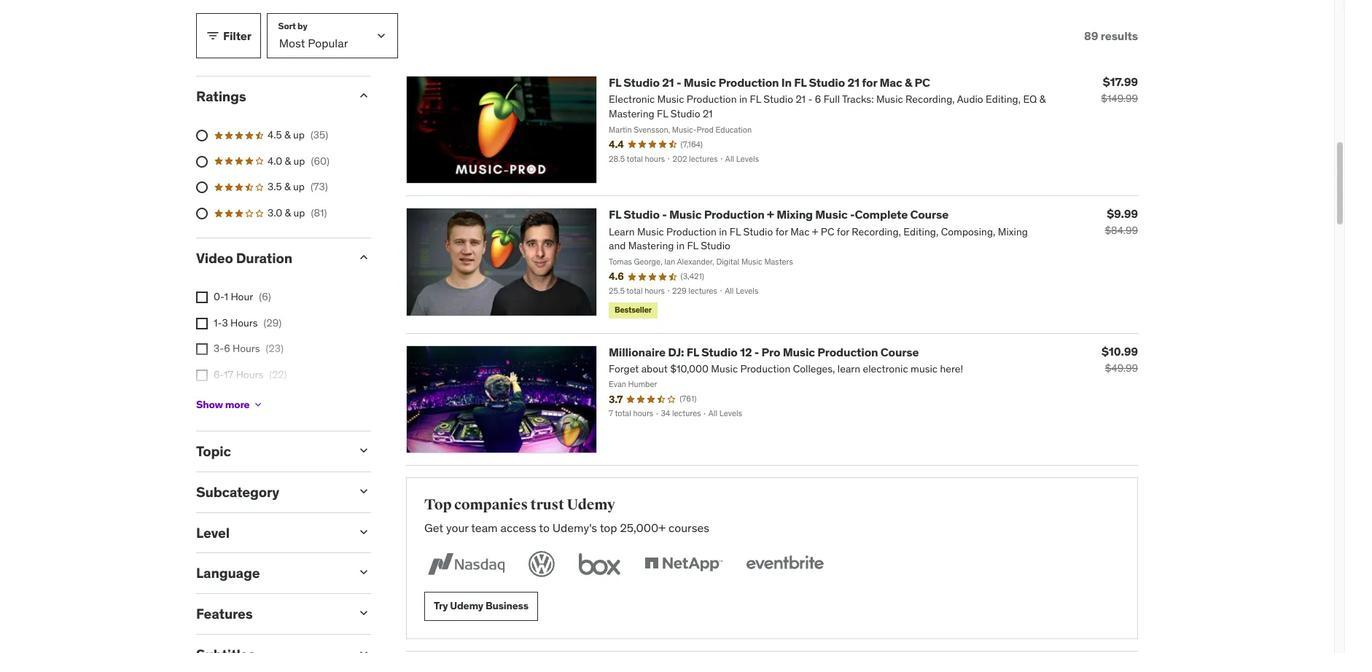 Task type: locate. For each thing, give the bounding box(es) containing it.
&
[[905, 75, 912, 90], [284, 128, 291, 141], [285, 154, 291, 167], [284, 180, 291, 193], [285, 206, 291, 219]]

(29)
[[264, 316, 282, 329]]

0 vertical spatial course
[[910, 207, 949, 222]]

production
[[719, 75, 779, 90], [704, 207, 765, 222], [818, 345, 878, 359]]

small image for features
[[357, 606, 371, 621]]

xsmall image
[[196, 318, 208, 329]]

& right the 3.5
[[284, 180, 291, 193]]

show more
[[196, 398, 250, 411]]

1 up from the top
[[293, 128, 305, 141]]

up left '(35)'
[[293, 128, 305, 141]]

mixing
[[777, 207, 813, 222]]

& right '4.0'
[[285, 154, 291, 167]]

3 small image from the top
[[357, 443, 371, 458]]

(35)
[[311, 128, 328, 141]]

5 small image from the top
[[357, 647, 371, 653]]

0-
[[214, 290, 224, 303]]

2 up from the top
[[294, 154, 305, 167]]

language button
[[196, 565, 345, 582]]

xsmall image for 3-
[[196, 344, 208, 355]]

3.5
[[268, 180, 282, 193]]

top
[[600, 521, 617, 536]]

try
[[434, 600, 448, 613]]

xsmall image left 3-
[[196, 344, 208, 355]]

course
[[910, 207, 949, 222], [881, 345, 919, 359]]

level button
[[196, 524, 345, 542]]

2 small image from the top
[[357, 250, 371, 265]]

17+
[[214, 394, 230, 407]]

xsmall image right more
[[253, 399, 264, 411]]

-
[[677, 75, 681, 90], [662, 207, 667, 222], [850, 207, 855, 222], [755, 345, 759, 359]]

fl studio - music production + mixing music -complete course
[[609, 207, 949, 222]]

21
[[662, 75, 674, 90], [848, 75, 860, 90]]

show
[[196, 398, 223, 411]]

up
[[293, 128, 305, 141], [294, 154, 305, 167], [293, 180, 305, 193], [294, 206, 305, 219]]

& right 3.0 at the left top of page
[[285, 206, 291, 219]]

team
[[471, 521, 498, 536]]

subcategory button
[[196, 483, 345, 501]]

to
[[539, 521, 550, 536]]

for
[[862, 75, 877, 90]]

dj:
[[668, 345, 684, 359]]

& right 4.5
[[284, 128, 291, 141]]

small image
[[357, 88, 371, 103], [357, 250, 371, 265], [357, 443, 371, 458], [357, 525, 371, 539], [357, 647, 371, 653]]

small image for level
[[357, 525, 371, 539]]

features button
[[196, 606, 345, 623]]

$10.99
[[1102, 344, 1138, 358]]

4 small image from the top
[[357, 525, 371, 539]]

small image for ratings
[[357, 88, 371, 103]]

hours right 3
[[230, 316, 258, 329]]

4.0
[[268, 154, 282, 167]]

& for 3.0 & up (81)
[[285, 206, 291, 219]]

duration
[[236, 250, 292, 267]]

25,000+
[[620, 521, 666, 536]]

udemy right try
[[450, 600, 484, 613]]

3 up from the top
[[293, 180, 305, 193]]

1 vertical spatial production
[[704, 207, 765, 222]]

filter button
[[196, 13, 261, 58]]

& for 4.0 & up (60)
[[285, 154, 291, 167]]

up left "(73)"
[[293, 180, 305, 193]]

4.5
[[268, 128, 282, 141]]

& for 3.5 & up (73)
[[284, 180, 291, 193]]

udemy up udemy's
[[567, 496, 615, 514]]

0 horizontal spatial udemy
[[450, 600, 484, 613]]

try udemy business link
[[424, 592, 538, 621]]

video duration
[[196, 250, 292, 267]]

4 up from the top
[[294, 206, 305, 219]]

box image
[[575, 548, 624, 580]]

1 small image from the top
[[357, 88, 371, 103]]

up left (60)
[[294, 154, 305, 167]]

up left (81)
[[294, 206, 305, 219]]

89 results status
[[1085, 28, 1138, 43]]

(73)
[[311, 180, 328, 193]]

(60)
[[311, 154, 330, 167]]

udemy inside top companies trust udemy get your team access to udemy's top 25,000+ courses
[[567, 496, 615, 514]]

hours for 3-6 hours
[[233, 342, 260, 355]]

udemy
[[567, 496, 615, 514], [450, 600, 484, 613]]

1
[[224, 290, 228, 303]]

1 horizontal spatial 21
[[848, 75, 860, 90]]

eventbrite image
[[743, 548, 827, 580]]

hours for 1-3 hours
[[230, 316, 258, 329]]

4.5 & up (35)
[[268, 128, 328, 141]]

hour
[[231, 290, 253, 303]]

1 21 from the left
[[662, 75, 674, 90]]

topic button
[[196, 443, 345, 460]]

$49.99
[[1105, 361, 1138, 375]]

$149.99
[[1101, 92, 1138, 105]]

hours right 6
[[233, 342, 260, 355]]

0 horizontal spatial 21
[[662, 75, 674, 90]]

language
[[196, 565, 260, 582]]

level
[[196, 524, 230, 542]]

(6)
[[259, 290, 271, 303]]

xsmall image left 0-
[[196, 292, 208, 303]]

17
[[224, 368, 234, 381]]

0 vertical spatial udemy
[[567, 496, 615, 514]]

6-17 hours (22)
[[214, 368, 287, 381]]

fl studio 21 - music production in fl studio 21 for mac & pc
[[609, 75, 931, 90]]

6
[[224, 342, 230, 355]]

hours right 17 on the left bottom of page
[[236, 368, 263, 381]]

courses
[[669, 521, 710, 536]]

+
[[767, 207, 774, 222]]

hours
[[230, 316, 258, 329], [233, 342, 260, 355], [236, 368, 263, 381], [232, 394, 259, 407]]

& left pc
[[905, 75, 912, 90]]

xsmall image left 6-
[[196, 370, 208, 381]]

ratings button
[[196, 88, 345, 105]]

small image
[[206, 29, 220, 43], [357, 484, 371, 499], [357, 566, 371, 580], [357, 606, 371, 621]]

$17.99
[[1103, 74, 1138, 89]]

access
[[501, 521, 537, 536]]

1 horizontal spatial udemy
[[567, 496, 615, 514]]

studio
[[624, 75, 660, 90], [809, 75, 845, 90], [624, 207, 660, 222], [702, 345, 738, 359]]

fl
[[609, 75, 621, 90], [794, 75, 807, 90], [609, 207, 621, 222], [687, 345, 699, 359]]

$17.99 $149.99
[[1101, 74, 1138, 105]]

music
[[684, 75, 716, 90], [669, 207, 702, 222], [816, 207, 848, 222], [783, 345, 815, 359]]

6-
[[214, 368, 224, 381]]

trust
[[531, 496, 564, 514]]

xsmall image
[[196, 292, 208, 303], [196, 344, 208, 355], [196, 370, 208, 381], [253, 399, 264, 411]]

fl studio 21 - music production in fl studio 21 for mac & pc link
[[609, 75, 931, 90]]

top companies trust udemy get your team access to udemy's top 25,000+ courses
[[424, 496, 710, 536]]



Task type: vqa. For each thing, say whether or not it's contained in the screenshot.


Task type: describe. For each thing, give the bounding box(es) containing it.
topic
[[196, 443, 231, 460]]

89
[[1085, 28, 1099, 43]]

3-6 hours (23)
[[214, 342, 284, 355]]

1-
[[214, 316, 222, 329]]

xsmall image for 0-
[[196, 292, 208, 303]]

2 21 from the left
[[848, 75, 860, 90]]

hours for 6-17 hours
[[236, 368, 263, 381]]

more
[[225, 398, 250, 411]]

volkswagen image
[[526, 548, 558, 580]]

mac
[[880, 75, 903, 90]]

$9.99
[[1107, 207, 1138, 221]]

small image for topic
[[357, 443, 371, 458]]

3.0 & up (81)
[[268, 206, 327, 219]]

$9.99 $84.99
[[1105, 207, 1138, 237]]

in
[[782, 75, 792, 90]]

(81)
[[311, 206, 327, 219]]

3
[[222, 316, 228, 329]]

12
[[740, 345, 752, 359]]

up for 3.5 & up
[[293, 180, 305, 193]]

features
[[196, 606, 253, 623]]

& for 4.5 & up (35)
[[284, 128, 291, 141]]

small image for video duration
[[357, 250, 371, 265]]

xsmall image for 6-
[[196, 370, 208, 381]]

filter
[[223, 28, 252, 43]]

video duration button
[[196, 250, 345, 267]]

companies
[[454, 496, 528, 514]]

nasdaq image
[[424, 548, 508, 580]]

hours right '17+' on the left of the page
[[232, 394, 259, 407]]

your
[[446, 521, 469, 536]]

(22)
[[269, 368, 287, 381]]

pc
[[915, 75, 931, 90]]

results
[[1101, 28, 1138, 43]]

3.0
[[268, 206, 282, 219]]

0-1 hour (6)
[[214, 290, 271, 303]]

millionaire dj: fl studio 12 - pro music production course
[[609, 345, 919, 359]]

89 results
[[1085, 28, 1138, 43]]

get
[[424, 521, 443, 536]]

up for 4.5 & up
[[293, 128, 305, 141]]

small image inside filter button
[[206, 29, 220, 43]]

subcategory
[[196, 483, 279, 501]]

(23)
[[266, 342, 284, 355]]

ratings
[[196, 88, 246, 105]]

complete
[[855, 207, 908, 222]]

xsmall image inside show more button
[[253, 399, 264, 411]]

video
[[196, 250, 233, 267]]

4.0 & up (60)
[[268, 154, 330, 167]]

small image for language
[[357, 566, 371, 580]]

1 vertical spatial udemy
[[450, 600, 484, 613]]

small image for subcategory
[[357, 484, 371, 499]]

udemy's
[[553, 521, 597, 536]]

up for 4.0 & up
[[294, 154, 305, 167]]

0 vertical spatial production
[[719, 75, 779, 90]]

$10.99 $49.99
[[1102, 344, 1138, 375]]

try udemy business
[[434, 600, 529, 613]]

millionaire
[[609, 345, 666, 359]]

top
[[424, 496, 452, 514]]

fl studio - music production + mixing music -complete course link
[[609, 207, 949, 222]]

3.5 & up (73)
[[268, 180, 328, 193]]

$84.99
[[1105, 224, 1138, 237]]

3-
[[214, 342, 224, 355]]

17+ hours
[[214, 394, 259, 407]]

millionaire dj: fl studio 12 - pro music production course link
[[609, 345, 919, 359]]

1-3 hours (29)
[[214, 316, 282, 329]]

up for 3.0 & up
[[294, 206, 305, 219]]

1 vertical spatial course
[[881, 345, 919, 359]]

2 vertical spatial production
[[818, 345, 878, 359]]

netapp image
[[642, 548, 726, 580]]

pro
[[762, 345, 781, 359]]

business
[[486, 600, 529, 613]]

show more button
[[196, 390, 264, 419]]



